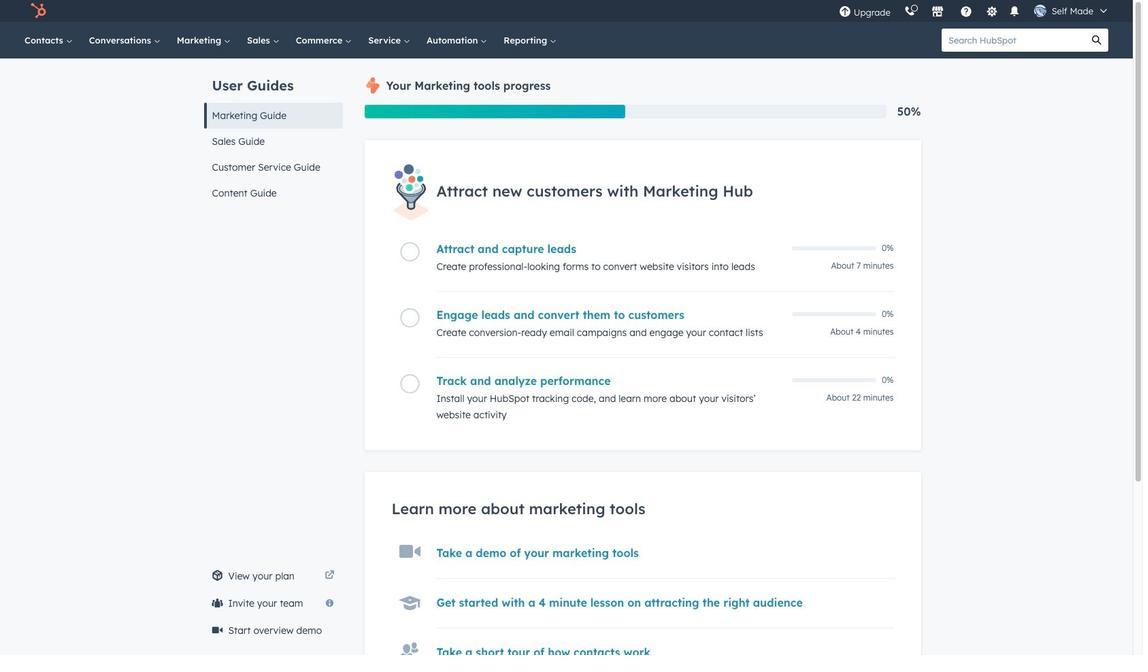 Task type: describe. For each thing, give the bounding box(es) containing it.
ruby anderson image
[[1035, 5, 1047, 17]]

1 link opens in a new window image from the top
[[325, 569, 335, 585]]

marketplaces image
[[932, 6, 944, 18]]

2 link opens in a new window image from the top
[[325, 571, 335, 581]]



Task type: locate. For each thing, give the bounding box(es) containing it.
progress bar
[[365, 105, 626, 118]]

menu
[[833, 0, 1117, 22]]

Search HubSpot search field
[[942, 29, 1086, 52]]

user guides element
[[204, 59, 343, 206]]

link opens in a new window image
[[325, 569, 335, 585], [325, 571, 335, 581]]



Task type: vqa. For each thing, say whether or not it's contained in the screenshot.
Service
no



